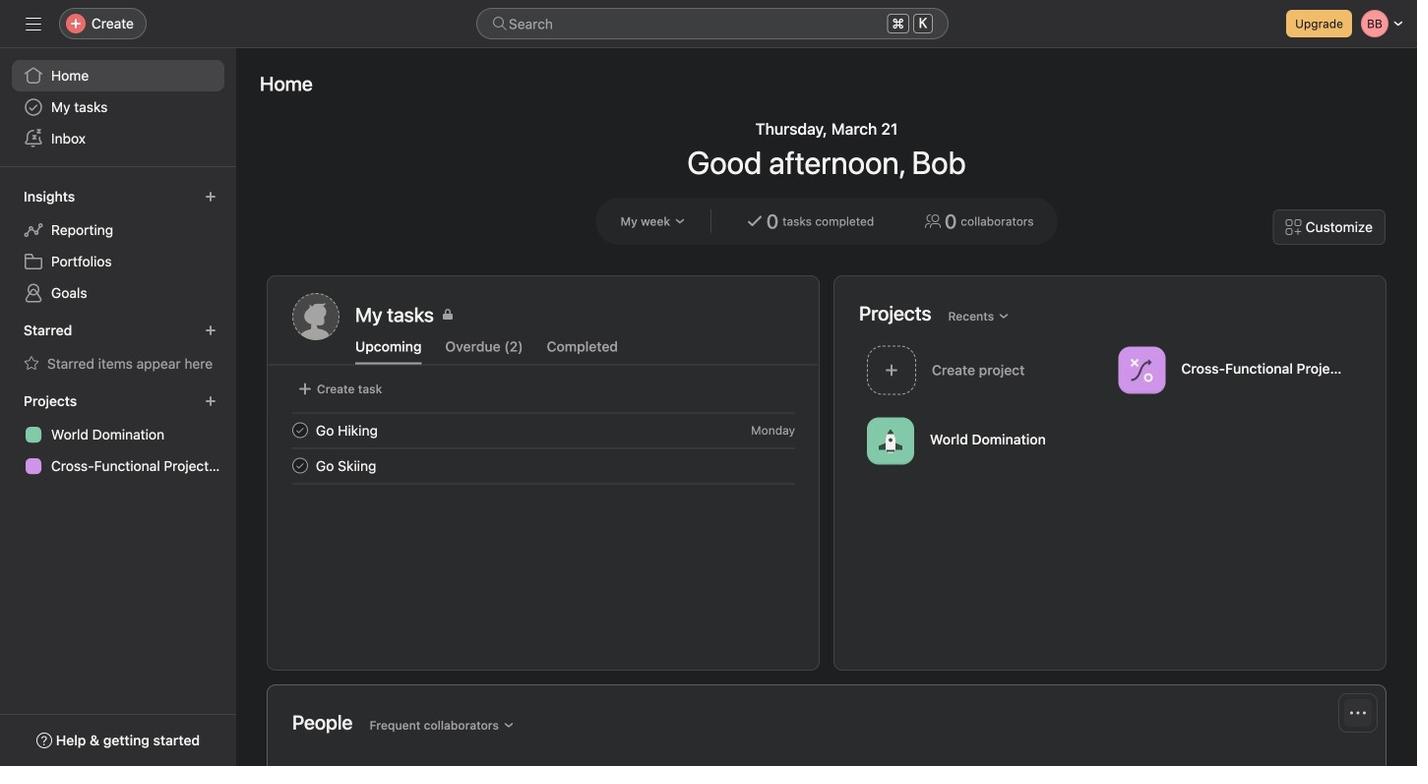 Task type: describe. For each thing, give the bounding box(es) containing it.
Search tasks, projects, and more text field
[[476, 8, 949, 39]]

line_and_symbols image
[[1131, 359, 1154, 382]]

insights element
[[0, 179, 236, 313]]

1 list item from the top
[[269, 413, 819, 448]]

starred element
[[0, 313, 236, 384]]

hide sidebar image
[[26, 16, 41, 32]]

add items to starred image
[[205, 325, 217, 337]]

add profile photo image
[[292, 293, 340, 341]]

new project or portfolio image
[[205, 396, 217, 408]]

2 list item from the top
[[269, 448, 819, 484]]



Task type: locate. For each thing, give the bounding box(es) containing it.
0 vertical spatial mark complete checkbox
[[288, 419, 312, 443]]

new insights image
[[205, 191, 217, 203]]

list item
[[269, 413, 819, 448], [269, 448, 819, 484]]

mark complete checkbox up mark complete icon on the bottom left of page
[[288, 419, 312, 443]]

2 mark complete checkbox from the top
[[288, 454, 312, 478]]

None field
[[476, 8, 949, 39]]

global element
[[0, 48, 236, 166]]

projects element
[[0, 384, 236, 486]]

Mark complete checkbox
[[288, 419, 312, 443], [288, 454, 312, 478]]

mark complete checkbox down mark complete image
[[288, 454, 312, 478]]

1 mark complete checkbox from the top
[[288, 419, 312, 443]]

1 vertical spatial mark complete checkbox
[[288, 454, 312, 478]]

rocket image
[[879, 430, 903, 453]]

mark complete image
[[288, 419, 312, 443]]

mark complete image
[[288, 454, 312, 478]]



Task type: vqa. For each thing, say whether or not it's contained in the screenshot.
list item
yes



